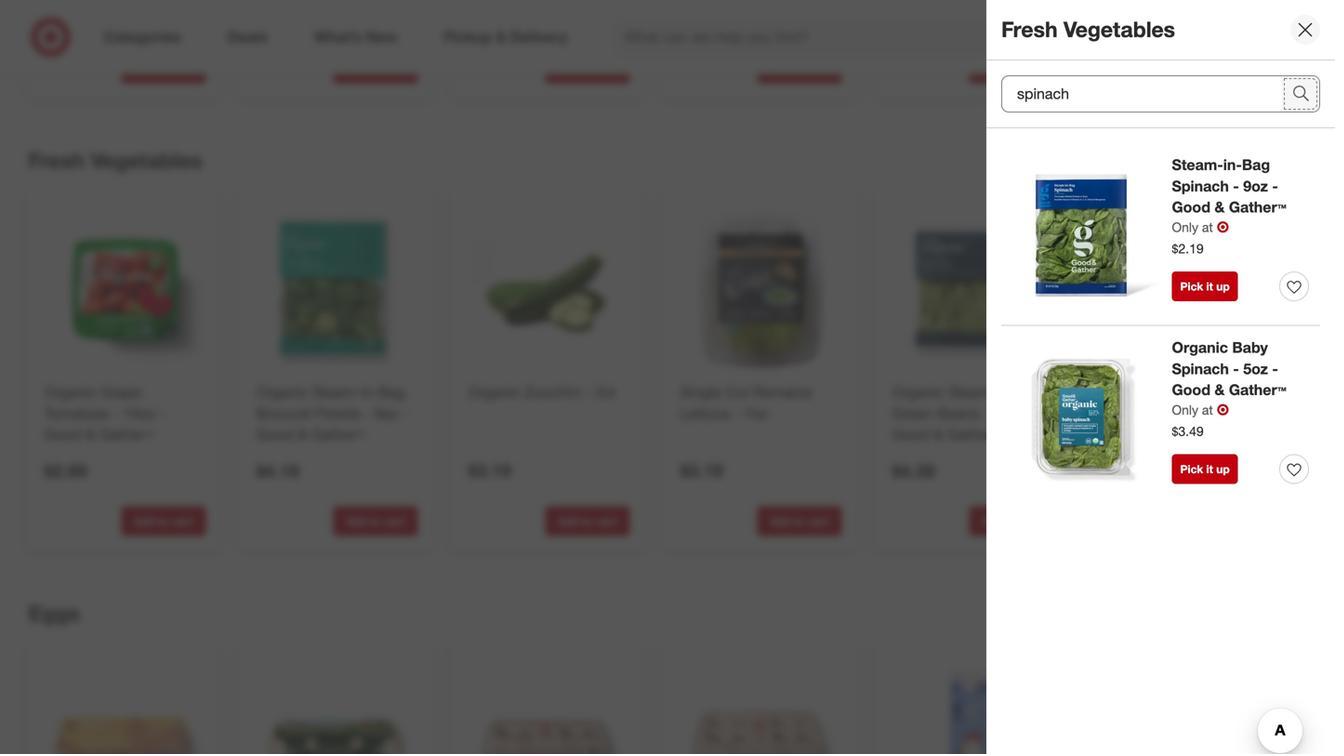 Task type: locate. For each thing, give the bounding box(es) containing it.
$3.19 for organic zucchini - 2ct
[[468, 460, 511, 481]]

1 up from the top
[[1217, 280, 1230, 294]]

organic baby spinach - 5oz - good & gather™ link inside fresh vegetables dialog
[[1172, 337, 1310, 401]]

only
[[1172, 219, 1199, 235], [1172, 402, 1199, 418]]

0 horizontal spatial vegetables
[[91, 148, 202, 174]]

organic steam-in-bag broccoli florets - 9oz - good & gather™
[[256, 383, 408, 444]]

5oz for organic baby spinach - 5oz - good & gather™ only at ¬
[[1244, 360, 1269, 378]]

purchase
[[100, 38, 147, 52], [525, 38, 571, 52], [949, 38, 995, 52], [737, 39, 783, 53]]

pick it up for at
[[1181, 280, 1230, 294]]

up
[[1217, 280, 1230, 294], [1217, 462, 1230, 476]]

1 horizontal spatial steam-
[[949, 383, 997, 401]]

steam-
[[1172, 156, 1224, 174], [313, 383, 361, 401], [949, 383, 997, 401]]

spinach inside steam-in-bag spinach - 9oz - good & gather™ only at ¬
[[1172, 177, 1229, 195]]

fresh
[[1002, 16, 1058, 42], [28, 148, 85, 174]]

5oz inside organic baby spinach - 5oz - good & gather™
[[1114, 404, 1138, 422]]

1 vertical spatial pick
[[1181, 462, 1204, 476]]

4 purchase from the left
[[737, 39, 783, 53]]

bag inside organic steam-in-bag green beans - 12oz - good & gather™
[[1015, 383, 1041, 401]]

0 vertical spatial ¬
[[1217, 218, 1230, 236]]

2 pick it up from the top
[[1181, 462, 1230, 476]]

& inside organic baby spinach - 5oz - good & gather™ only at ¬
[[1215, 381, 1225, 399]]

spinach inside organic baby spinach - 5oz - good & gather™
[[1199, 383, 1254, 401]]

it
[[1207, 280, 1214, 294], [1207, 462, 1214, 476]]

2 pick it up button from the top
[[1172, 454, 1239, 484]]

2 vertical spatial spinach
[[1199, 383, 1254, 401]]

organic
[[1172, 339, 1229, 357], [44, 383, 96, 401], [256, 383, 309, 401], [468, 383, 521, 401], [892, 383, 945, 401], [1105, 383, 1157, 401]]

steam- inside organic steam-in-bag green beans - 12oz - good & gather™
[[949, 383, 997, 401]]

at inside organic baby spinach - 5oz - good & gather™ only at ¬
[[1203, 402, 1214, 418]]

up down steam-in-bag spinach - 9oz - good & gather™ only at ¬
[[1217, 280, 1230, 294]]

$2.99
[[44, 460, 87, 482]]

cart
[[172, 61, 194, 75], [384, 61, 406, 75], [596, 61, 618, 75], [808, 61, 830, 75], [1020, 61, 1042, 75], [1232, 61, 1254, 75], [172, 514, 194, 528], [384, 514, 406, 528], [596, 514, 618, 528], [808, 514, 830, 528], [1020, 514, 1042, 528]]

0 horizontal spatial $3.49
[[1105, 460, 1148, 481]]

with
[[163, 22, 183, 36], [587, 22, 608, 36], [1011, 22, 1032, 36], [799, 23, 820, 37]]

good inside organic baby spinach - 5oz - good & gather™
[[1152, 404, 1190, 422]]

1 horizontal spatial 9oz
[[1244, 177, 1269, 195]]

5oz inside organic baby spinach - 5oz - good & gather™ only at ¬
[[1244, 360, 1269, 378]]

¬ inside organic baby spinach - 5oz - good & gather™ only at ¬
[[1217, 401, 1230, 419]]

cut
[[726, 383, 749, 401]]

only inside organic baby spinach - 5oz - good & gather™ only at ¬
[[1172, 402, 1199, 418]]

2 only from the top
[[1172, 402, 1199, 418]]

care
[[76, 38, 97, 52], [500, 38, 521, 52], [924, 38, 946, 52], [712, 39, 734, 53]]

organic inside organic baby spinach - 5oz - good & gather™
[[1105, 383, 1157, 401]]

romaine
[[754, 383, 812, 401]]

gather™ inside organic steam-in-bag green beans - 12oz - good & gather™
[[948, 426, 1002, 444]]

pick it up button down organic baby spinach - 5oz - good & gather™
[[1172, 454, 1239, 484]]

0 vertical spatial pick
[[1181, 280, 1204, 294]]

1 $3.19 from the left
[[468, 460, 511, 481]]

spinach inside organic baby spinach - 5oz - good & gather™ only at ¬
[[1172, 360, 1229, 378]]

0 vertical spatial baby
[[1233, 339, 1269, 357]]

organic baby spinach - 5oz - good & gather™ link for $3.49
[[1105, 382, 1263, 424]]

vegetables
[[1064, 16, 1176, 42], [91, 148, 202, 174]]

baby
[[1233, 339, 1269, 357], [1161, 383, 1195, 401]]

1 horizontal spatial 5oz
[[1244, 360, 1269, 378]]

1 vertical spatial only
[[1172, 402, 1199, 418]]

2 it from the top
[[1207, 462, 1214, 476]]

1 horizontal spatial fresh vegetables
[[1002, 16, 1176, 42]]

$3.49
[[1172, 423, 1204, 440], [1105, 460, 1148, 481]]

1 it from the top
[[1207, 280, 1214, 294]]

add
[[134, 61, 155, 75], [346, 61, 367, 75], [558, 61, 579, 75], [770, 61, 791, 75], [982, 61, 1003, 75], [1194, 61, 1215, 75], [134, 514, 155, 528], [346, 514, 367, 528], [558, 514, 579, 528], [770, 514, 791, 528], [982, 514, 1003, 528]]

add to cart button
[[121, 54, 206, 83], [333, 54, 418, 83], [546, 54, 630, 83], [758, 54, 842, 83], [970, 54, 1054, 83], [1182, 54, 1266, 83], [121, 506, 206, 536], [333, 506, 418, 536], [546, 506, 630, 536], [758, 506, 842, 536], [970, 506, 1054, 536]]

search button
[[1064, 17, 1108, 61]]

only inside steam-in-bag spinach - 9oz - good & gather™ only at ¬
[[1172, 219, 1199, 235]]

spinach for organic baby spinach - 5oz - good & gather™ only at ¬
[[1172, 360, 1229, 378]]

gather™ inside organic baby spinach - 5oz - good & gather™ only at ¬
[[1229, 381, 1287, 399]]

fresh vegetables
[[1002, 16, 1176, 42], [28, 148, 202, 174]]

0 vertical spatial 9oz
[[1244, 177, 1269, 195]]

pick it up
[[1181, 280, 1230, 294], [1181, 462, 1230, 476]]

10oz
[[123, 404, 155, 422]]

organic inside organic steam-in-bag broccoli florets - 9oz - good & gather™
[[256, 383, 309, 401]]

1 horizontal spatial in-
[[997, 383, 1015, 401]]

pick it up down organic baby spinach - 5oz - good & gather™
[[1181, 462, 1230, 476]]

organic grape tomatoes - 10oz - good & gather™ image
[[40, 205, 206, 371], [40, 205, 206, 371]]

-
[[1234, 177, 1240, 195], [1273, 177, 1279, 195], [1234, 360, 1240, 378], [1273, 360, 1279, 378], [585, 383, 591, 401], [113, 404, 119, 422], [159, 404, 165, 422], [365, 404, 371, 422], [403, 404, 408, 422], [735, 404, 740, 422], [984, 404, 990, 422], [1030, 404, 1036, 422], [1105, 404, 1110, 422], [1142, 404, 1148, 422]]

in- for $4.19
[[361, 383, 378, 401]]

up for ¬
[[1217, 462, 1230, 476]]

grape
[[101, 383, 142, 401]]

0 horizontal spatial 5oz
[[1114, 404, 1138, 422]]

$15
[[63, 22, 81, 36], [487, 22, 505, 36], [911, 22, 929, 36], [699, 23, 717, 37]]

0 vertical spatial fresh
[[1002, 16, 1058, 42]]

2 horizontal spatial bag
[[1243, 156, 1271, 174]]

9oz
[[1244, 177, 1269, 195], [375, 404, 399, 422]]

it down organic baby spinach - 5oz - good & gather™
[[1207, 462, 1214, 476]]

bag inside organic steam-in-bag broccoli florets - 9oz - good & gather™
[[378, 383, 405, 401]]

cage-free liquid egg whites - 32oz - good & gather™ image
[[889, 658, 1054, 754], [889, 658, 1054, 754]]

1 horizontal spatial fresh
[[1002, 16, 1058, 42]]

broccoli
[[256, 404, 311, 422]]

$15 target giftcard with $50 home care purchase button
[[44, 21, 206, 52], [468, 21, 630, 52], [892, 21, 1054, 52], [680, 22, 842, 53]]

0 horizontal spatial bag
[[378, 383, 405, 401]]

organic cage-free fresh grade a large brown eggs - 12ct - good & gather™ image
[[253, 658, 418, 754], [253, 658, 418, 754]]

2 at from the top
[[1203, 402, 1214, 418]]

0 horizontal spatial in-
[[361, 383, 378, 401]]

1 horizontal spatial $3.49
[[1172, 423, 1204, 440]]

1 vertical spatial it
[[1207, 462, 1214, 476]]

to
[[158, 61, 169, 75], [370, 61, 381, 75], [582, 61, 593, 75], [794, 61, 805, 75], [1006, 61, 1017, 75], [1218, 61, 1229, 75], [158, 514, 169, 528], [370, 514, 381, 528], [582, 514, 593, 528], [794, 514, 805, 528], [1006, 514, 1017, 528]]

pick it up button
[[1172, 272, 1239, 301], [1172, 454, 1239, 484]]

home
[[44, 38, 72, 52], [468, 38, 497, 52], [892, 38, 921, 52], [680, 39, 709, 53]]

pick for ¬
[[1181, 462, 1204, 476]]

gather™
[[1229, 198, 1287, 216], [1229, 381, 1287, 399], [1207, 404, 1262, 422], [99, 426, 154, 444], [311, 426, 366, 444], [948, 426, 1002, 444]]

9oz inside organic steam-in-bag broccoli florets - 9oz - good & gather™
[[375, 404, 399, 422]]

2 horizontal spatial in-
[[1224, 156, 1243, 174]]

$4.39
[[892, 460, 936, 482]]

2 up from the top
[[1217, 462, 1230, 476]]

1 vertical spatial pick it up
[[1181, 462, 1230, 476]]

in- for $4.39
[[997, 383, 1015, 401]]

0 horizontal spatial 9oz
[[375, 404, 399, 422]]

1 vertical spatial baby
[[1161, 383, 1195, 401]]

2 purchase from the left
[[525, 38, 571, 52]]

1 vertical spatial ¬
[[1217, 401, 1230, 419]]

0 vertical spatial vegetables
[[1064, 16, 1176, 42]]

0 horizontal spatial fresh vegetables
[[28, 148, 202, 174]]

steam- for $4.19
[[313, 383, 361, 401]]

in- inside organic steam-in-bag green beans - 12oz - good & gather™
[[997, 383, 1015, 401]]

organic baby spinach - 5oz - good & gather™
[[1105, 383, 1262, 422]]

2 $3.19 from the left
[[680, 460, 723, 481]]

giftcard
[[117, 22, 160, 36], [542, 22, 584, 36], [966, 22, 1008, 36], [754, 23, 796, 37]]

Find items for Pickup search field
[[1003, 76, 1283, 112]]

3 purchase from the left
[[949, 38, 995, 52]]

pick it up down $2.19
[[1181, 280, 1230, 294]]

baby inside organic baby spinach - 5oz - good & gather™ only at ¬
[[1233, 339, 1269, 357]]

0 vertical spatial pick it up button
[[1172, 272, 1239, 301]]

¬
[[1217, 218, 1230, 236], [1217, 401, 1230, 419]]

cage-free large white fresh grade a eggs (ca sefs compliant) - 36oz/18ct - good & gather™ (packaging may vary) image
[[677, 658, 842, 754], [677, 658, 842, 754]]

lettuce
[[680, 404, 730, 422]]

2 ¬ from the top
[[1217, 401, 1230, 419]]

target
[[84, 22, 114, 36], [508, 22, 538, 36], [932, 22, 963, 36], [720, 23, 751, 37]]

organic steam-in-bag green beans - 12oz - good & gather™ image
[[889, 205, 1054, 371], [889, 205, 1054, 371]]

1 vertical spatial up
[[1217, 462, 1230, 476]]

0 vertical spatial fresh vegetables
[[1002, 16, 1176, 42]]

0 vertical spatial pick it up
[[1181, 280, 1230, 294]]

organic baby spinach - 5oz - good & gather™ link
[[1172, 337, 1310, 401], [1105, 382, 1263, 424]]

cage-free large white fresh grade a eggs (ca sefs compliant) - 24oz/12ct - good & gather™ (packaging may vary) image
[[465, 658, 630, 754], [465, 658, 630, 754]]

0 vertical spatial it
[[1207, 280, 1214, 294]]

up down organic baby spinach - 5oz - good & gather™
[[1217, 462, 1230, 476]]

1 vertical spatial vegetables
[[91, 148, 202, 174]]

tomatoes
[[44, 404, 109, 422]]

$4.19
[[256, 460, 299, 482]]

0 vertical spatial 5oz
[[1244, 360, 1269, 378]]

5oz
[[1244, 360, 1269, 378], [1114, 404, 1138, 422]]

0 horizontal spatial steam-
[[313, 383, 361, 401]]

$3.19
[[468, 460, 511, 481], [680, 460, 723, 481]]

organic inside organic steam-in-bag green beans - 12oz - good & gather™
[[892, 383, 945, 401]]

9oz down shop more button
[[1244, 177, 1269, 195]]

organic inside organic grape tomatoes - 10oz - good & gather™
[[44, 383, 96, 401]]

organic for $4.19
[[256, 383, 309, 401]]

baby inside organic baby spinach - 5oz - good & gather™
[[1161, 383, 1195, 401]]

it down steam-in-bag spinach - 9oz - good & gather™ only at ¬
[[1207, 280, 1214, 294]]

0 vertical spatial up
[[1217, 280, 1230, 294]]

steam- inside organic steam-in-bag broccoli florets - 9oz - good & gather™
[[313, 383, 361, 401]]

0 vertical spatial $3.49
[[1172, 423, 1204, 440]]

good inside organic grape tomatoes - 10oz - good & gather™
[[44, 426, 82, 444]]

2 pick from the top
[[1181, 462, 1204, 476]]

add to cart
[[134, 61, 194, 75], [346, 61, 406, 75], [558, 61, 618, 75], [770, 61, 830, 75], [982, 61, 1042, 75], [1194, 61, 1254, 75], [134, 514, 194, 528], [346, 514, 406, 528], [558, 514, 618, 528], [770, 514, 830, 528], [982, 514, 1042, 528]]

$15 target giftcard with $50 home care purchase
[[44, 22, 204, 52], [468, 22, 629, 52], [892, 22, 1053, 52], [680, 23, 841, 53]]

organic zucchini - 2ct image
[[465, 205, 630, 371], [465, 205, 630, 371]]

organic steam-in-bag broccoli florets - 9oz - good & gather™ link
[[256, 382, 414, 445]]

pick it up button for at
[[1172, 272, 1239, 301]]

1 pick it up from the top
[[1181, 280, 1230, 294]]

0 horizontal spatial baby
[[1161, 383, 1195, 401]]

1 ¬ from the top
[[1217, 218, 1230, 236]]

& inside steam-in-bag spinach - 9oz - good & gather™ only at ¬
[[1215, 198, 1225, 216]]

in- inside steam-in-bag spinach - 9oz - good & gather™ only at ¬
[[1224, 156, 1243, 174]]

$50
[[187, 22, 204, 36], [611, 22, 629, 36], [1035, 22, 1053, 36], [823, 23, 841, 37]]

at
[[1203, 219, 1214, 235], [1203, 402, 1214, 418]]

bag
[[1243, 156, 1271, 174], [378, 383, 405, 401], [1015, 383, 1041, 401]]

in-
[[1224, 156, 1243, 174], [361, 383, 378, 401], [997, 383, 1015, 401]]

it for ¬
[[1207, 462, 1214, 476]]

0 vertical spatial spinach
[[1172, 177, 1229, 195]]

0 horizontal spatial $3.19
[[468, 460, 511, 481]]

1 vertical spatial 9oz
[[375, 404, 399, 422]]

&
[[1215, 198, 1225, 216], [1215, 381, 1225, 399], [1194, 404, 1203, 422], [86, 426, 95, 444], [298, 426, 307, 444], [934, 426, 944, 444]]

pick it up button down $2.19
[[1172, 272, 1239, 301]]

pick
[[1181, 280, 1204, 294], [1181, 462, 1204, 476]]

cage-free fresh grade a large brown eggs - 12ct - good & gather™ image
[[40, 658, 206, 754], [40, 658, 206, 754]]

steam-in-bag spinach - 9oz - good & gather™ image
[[1002, 154, 1161, 314], [1002, 154, 1161, 314]]

0 vertical spatial only
[[1172, 219, 1199, 235]]

shop more
[[1223, 154, 1297, 173]]

1 vertical spatial pick it up button
[[1172, 454, 1239, 484]]

1 horizontal spatial vegetables
[[1064, 16, 1176, 42]]

1 vertical spatial 5oz
[[1114, 404, 1138, 422]]

1 only from the top
[[1172, 219, 1199, 235]]

pick down $2.19
[[1181, 280, 1204, 294]]

1 vertical spatial $3.49
[[1105, 460, 1148, 481]]

1 vertical spatial at
[[1203, 402, 1214, 418]]

9oz right florets
[[375, 404, 399, 422]]

0 horizontal spatial fresh
[[28, 148, 85, 174]]

3 home from the left
[[892, 38, 921, 52]]

2 care from the left
[[500, 38, 521, 52]]

1 at from the top
[[1203, 219, 1214, 235]]

organic inside organic baby spinach - 5oz - good & gather™ only at ¬
[[1172, 339, 1229, 357]]

pick down organic baby spinach - 5oz - good & gather™
[[1181, 462, 1204, 476]]

single cut romaine lettuce - 7oz image
[[677, 205, 842, 371], [677, 205, 842, 371]]

& inside organic steam-in-bag green beans - 12oz - good & gather™
[[934, 426, 944, 444]]

eggland's best cage-free grade a large brown eggs - 12ct image
[[1101, 658, 1266, 754], [1101, 658, 1266, 754]]

organic for $3.49
[[1105, 383, 1157, 401]]

2 horizontal spatial steam-
[[1172, 156, 1224, 174]]

in- inside organic steam-in-bag broccoli florets - 9oz - good & gather™
[[361, 383, 378, 401]]

spinach
[[1172, 177, 1229, 195], [1172, 360, 1229, 378], [1199, 383, 1254, 401]]

1 horizontal spatial $3.19
[[680, 460, 723, 481]]

1 horizontal spatial bag
[[1015, 383, 1041, 401]]

1 pick it up button from the top
[[1172, 272, 1239, 301]]

1 vertical spatial spinach
[[1172, 360, 1229, 378]]

1 horizontal spatial baby
[[1233, 339, 1269, 357]]

organic steam-in-bag broccoli florets - 9oz - good & gather™ image
[[253, 205, 418, 371], [253, 205, 418, 371]]

organic grape tomatoes - 10oz - good & gather™
[[44, 383, 165, 444]]

1 pick from the top
[[1181, 280, 1204, 294]]

0 vertical spatial at
[[1203, 219, 1214, 235]]

1 care from the left
[[76, 38, 97, 52]]

organic steam-in-bag green beans - 12oz - good & gather™
[[892, 383, 1041, 444]]

organic for $4.39
[[892, 383, 945, 401]]

3 care from the left
[[924, 38, 946, 52]]

organic baby spinach - 5oz - good & gather™ image
[[1101, 205, 1266, 371], [1101, 205, 1266, 371], [1002, 337, 1161, 497], [1002, 337, 1161, 497]]

good
[[1172, 198, 1211, 216], [1172, 381, 1211, 399], [1152, 404, 1190, 422], [44, 426, 82, 444], [256, 426, 294, 444], [892, 426, 930, 444]]



Task type: vqa. For each thing, say whether or not it's contained in the screenshot.
1st Get from the bottom of the page
no



Task type: describe. For each thing, give the bounding box(es) containing it.
organic steam-in-bag green beans - 12oz - good & gather™ link
[[892, 382, 1051, 445]]

What can we help you find? suggestions appear below search field
[[613, 17, 1077, 58]]

spinach for organic baby spinach - 5oz - good & gather™
[[1199, 383, 1254, 401]]

organic for $2.99
[[44, 383, 96, 401]]

steam-in-bag spinach - 9oz - good & gather™ only at ¬
[[1172, 156, 1287, 236]]

$3.49 inside fresh vegetables dialog
[[1172, 423, 1204, 440]]

1 home from the left
[[44, 38, 72, 52]]

organic zucchini - 2ct
[[468, 383, 616, 401]]

pick it up button for ¬
[[1172, 454, 1239, 484]]

7oz
[[745, 404, 768, 422]]

¬ inside steam-in-bag spinach - 9oz - good & gather™ only at ¬
[[1217, 218, 1230, 236]]

bag for $4.19
[[378, 383, 405, 401]]

bag inside steam-in-bag spinach - 9oz - good & gather™ only at ¬
[[1243, 156, 1271, 174]]

9oz inside steam-in-bag spinach - 9oz - good & gather™ only at ¬
[[1244, 177, 1269, 195]]

pick it up for ¬
[[1181, 462, 1230, 476]]

2ct
[[595, 383, 616, 401]]

gather™ inside organic baby spinach - 5oz - good & gather™
[[1207, 404, 1262, 422]]

fresh vegetables inside dialog
[[1002, 16, 1176, 42]]

good inside organic baby spinach - 5oz - good & gather™ only at ¬
[[1172, 381, 1211, 399]]

gather™ inside organic steam-in-bag broccoli florets - 9oz - good & gather™
[[311, 426, 366, 444]]

4 care from the left
[[712, 39, 734, 53]]

organic baby spinach - 5oz - good & gather™ only at ¬
[[1172, 339, 1287, 419]]

$3.19 for single cut romaine lettuce - 7oz
[[680, 460, 723, 481]]

green
[[892, 404, 934, 422]]

& inside organic baby spinach - 5oz - good & gather™
[[1194, 404, 1203, 422]]

2 home from the left
[[468, 38, 497, 52]]

- inside single cut romaine lettuce - 7oz
[[735, 404, 740, 422]]

eggs
[[28, 600, 80, 626]]

it for at
[[1207, 280, 1214, 294]]

single cut romaine lettuce - 7oz
[[680, 383, 812, 422]]

steam- inside steam-in-bag spinach - 9oz - good & gather™ only at ¬
[[1172, 156, 1224, 174]]

gather™ inside steam-in-bag spinach - 9oz - good & gather™ only at ¬
[[1229, 198, 1287, 216]]

fresh vegetables dialog
[[987, 0, 1336, 754]]

$2.19
[[1172, 240, 1204, 257]]

beans
[[938, 404, 980, 422]]

florets
[[315, 404, 361, 422]]

single
[[680, 383, 722, 401]]

vegetables inside dialog
[[1064, 16, 1176, 42]]

shop
[[1223, 154, 1259, 173]]

& inside organic grape tomatoes - 10oz - good & gather™
[[86, 426, 95, 444]]

1 purchase from the left
[[100, 38, 147, 52]]

organic for $3.19
[[468, 383, 521, 401]]

5oz for organic baby spinach - 5oz - good & gather™
[[1114, 404, 1138, 422]]

organic zucchini - 2ct link
[[468, 382, 626, 403]]

12oz
[[994, 404, 1026, 422]]

& inside organic steam-in-bag broccoli florets - 9oz - good & gather™
[[298, 426, 307, 444]]

at inside steam-in-bag spinach - 9oz - good & gather™ only at ¬
[[1203, 219, 1214, 235]]

4 home from the left
[[680, 39, 709, 53]]

shop more button
[[1223, 153, 1297, 174]]

fresh inside dialog
[[1002, 16, 1058, 42]]

organic baby spinach - 5oz - good & gather™ link for only at
[[1172, 337, 1310, 401]]

zucchini
[[525, 383, 581, 401]]

1 vertical spatial fresh
[[28, 148, 85, 174]]

good inside steam-in-bag spinach - 9oz - good & gather™ only at ¬
[[1172, 198, 1211, 216]]

search
[[1064, 30, 1108, 48]]

up for at
[[1217, 280, 1230, 294]]

gather™ inside organic grape tomatoes - 10oz - good & gather™
[[99, 426, 154, 444]]

single cut romaine lettuce - 7oz link
[[680, 382, 839, 424]]

good inside organic steam-in-bag green beans - 12oz - good & gather™
[[892, 426, 930, 444]]

bag for $4.39
[[1015, 383, 1041, 401]]

organic grape tomatoes - 10oz - good & gather™ link
[[44, 382, 202, 445]]

baby for organic baby spinach - 5oz - good & gather™
[[1161, 383, 1195, 401]]

1 vertical spatial fresh vegetables
[[28, 148, 202, 174]]

baby for organic baby spinach - 5oz - good & gather™ only at ¬
[[1233, 339, 1269, 357]]

steam- for $4.39
[[949, 383, 997, 401]]

steam-in-bag spinach - 9oz - good & gather™ link
[[1172, 154, 1310, 218]]

more
[[1263, 154, 1297, 173]]

pick for at
[[1181, 280, 1204, 294]]

good inside organic steam-in-bag broccoli florets - 9oz - good & gather™
[[256, 426, 294, 444]]



